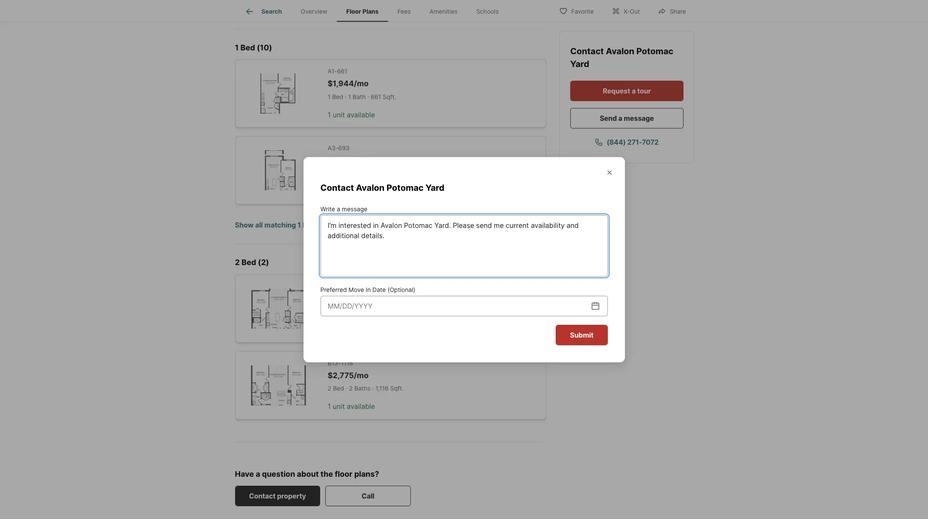Task type: locate. For each thing, give the bounding box(es) containing it.
0 vertical spatial 661
[[337, 68, 347, 75]]

schools tab
[[467, 1, 508, 22]]

I'm interested in Avalon Potomac Yard. Please send me current availability and additional details. text field
[[328, 220, 601, 272]]

sqft. for $2,775/mo
[[390, 385, 404, 393]]

b13-
[[328, 360, 341, 367]]

1 vertical spatial yard
[[426, 183, 445, 193]]

1 1 unit available from the top
[[328, 111, 375, 119]]

sqft. right the 1,116
[[390, 385, 404, 393]]

a left tour
[[632, 87, 636, 95]]

1 unit available
[[328, 111, 375, 119], [328, 403, 375, 411]]

unit for $2,775/mo
[[333, 403, 345, 411]]

sqft. right "1,025"
[[392, 308, 406, 316]]

bed
[[241, 43, 255, 52], [332, 93, 343, 100], [242, 258, 256, 267], [333, 308, 344, 316], [333, 385, 344, 393]]

message down the 3 units available
[[342, 205, 367, 213]]

a1-661 $1,944/mo
[[328, 68, 369, 88]]

bed down '$1,944/mo'
[[332, 93, 343, 100]]

661 right bath
[[371, 93, 381, 100]]

potomac
[[636, 46, 673, 56], [387, 183, 424, 193]]

2 horizontal spatial contact
[[570, 46, 606, 56]]

· down '$1,944/mo'
[[345, 93, 347, 100]]

bed down $2,775/mo
[[333, 385, 344, 393]]

submit
[[570, 331, 594, 340]]

baths down $2,750/mo on the bottom
[[354, 308, 371, 316]]

schools
[[476, 8, 499, 15]]

potomac down $2,055/mo
[[387, 183, 424, 193]]

1 vertical spatial avalon
[[356, 183, 385, 193]]

floor
[[335, 470, 353, 479]]

0 horizontal spatial message
[[342, 205, 367, 213]]

1
[[235, 43, 239, 52], [328, 93, 331, 100], [348, 93, 351, 100], [328, 111, 331, 119], [328, 403, 331, 411]]

bed left (2)
[[242, 258, 256, 267]]

a inside dialog
[[337, 205, 340, 213]]

submit button
[[556, 325, 608, 346]]

a inside button
[[618, 114, 622, 123]]

unit for $1,944/mo
[[333, 111, 345, 119]]

avalon inside avalon potomac yard
[[606, 46, 634, 56]]

avalon down $2,055/mo
[[356, 183, 385, 193]]

unit down 1 bed · 1 bath · 661 sqft.
[[333, 111, 345, 119]]

(844) 271-7072 button
[[570, 132, 684, 153]]

move
[[349, 286, 364, 294]]

0 vertical spatial yard
[[570, 59, 589, 69]]

0 vertical spatial 1 unit available
[[328, 111, 375, 119]]

2 vertical spatial available
[[347, 403, 375, 411]]

x-out button
[[605, 2, 647, 19]]

661
[[337, 68, 347, 75], [371, 93, 381, 100]]

271-
[[628, 138, 642, 147]]

available right units at the left top of the page
[[352, 188, 380, 196]]

sqft. for $2,750/mo
[[392, 308, 406, 316]]

1 unit available down bath
[[328, 111, 375, 119]]

contact property button
[[235, 487, 320, 507]]

(844)
[[607, 138, 626, 147]]

yard
[[570, 59, 589, 69], [426, 183, 445, 193]]

2 vertical spatial sqft.
[[390, 385, 404, 393]]

1 horizontal spatial contact
[[320, 183, 354, 193]]

sqft. for $1,944/mo
[[383, 93, 396, 100]]

2 1 unit available from the top
[[328, 403, 375, 411]]

a inside button
[[632, 87, 636, 95]]

a1 661 image
[[249, 74, 307, 114]]

avalon
[[606, 46, 634, 56], [356, 183, 385, 193]]

0 vertical spatial available
[[347, 111, 375, 119]]

1 horizontal spatial 661
[[371, 93, 381, 100]]

1 vertical spatial potomac
[[387, 183, 424, 193]]

a right 'have'
[[256, 470, 260, 479]]

bed down $2,750/mo on the bottom
[[333, 308, 344, 316]]

contact inside button
[[249, 493, 276, 501]]

1 down '$1,944/mo'
[[328, 93, 331, 100]]

·
[[345, 93, 347, 100], [368, 93, 369, 100], [346, 308, 348, 316], [372, 308, 374, 316], [346, 385, 348, 393], [372, 385, 374, 393]]

2
[[235, 258, 240, 267], [328, 308, 331, 316], [349, 308, 353, 316], [328, 385, 331, 393], [349, 385, 353, 393]]

tab list
[[235, 0, 515, 22]]

send a message button
[[570, 108, 684, 129]]

fees
[[398, 8, 411, 15]]

preferred
[[320, 286, 347, 294]]

unit
[[333, 111, 345, 119], [333, 403, 345, 411]]

1 baths from the top
[[354, 308, 371, 316]]

3
[[328, 188, 332, 196]]

· left the 1,116
[[372, 385, 374, 393]]

search
[[261, 8, 282, 15]]

contact avalon potomac yard
[[320, 183, 445, 193]]

0 horizontal spatial 661
[[337, 68, 347, 75]]

message
[[624, 114, 654, 123], [342, 205, 367, 213]]

2 bed (2)
[[235, 258, 269, 267]]

sqft.
[[383, 93, 396, 100], [392, 308, 406, 316], [390, 385, 404, 393]]

2 unit from the top
[[333, 403, 345, 411]]

about
[[297, 470, 319, 479]]

1 vertical spatial sqft.
[[392, 308, 406, 316]]

1 unit available for $1,944/mo
[[328, 111, 375, 119]]

1 unit from the top
[[333, 111, 345, 119]]

0 horizontal spatial potomac
[[387, 183, 424, 193]]

sqft. right bath
[[383, 93, 396, 100]]

0 vertical spatial avalon
[[606, 46, 634, 56]]

2 bed · 2 baths · 1,025 sqft.
[[328, 308, 406, 316]]

a right "write"
[[337, 205, 340, 213]]

$2,750/mo
[[328, 295, 369, 304]]

$1,944/mo
[[328, 79, 369, 88]]

1 vertical spatial baths
[[354, 385, 371, 393]]

0 vertical spatial message
[[624, 114, 654, 123]]

bed for 2 bed (2)
[[242, 258, 256, 267]]

contact up write a message at the top of the page
[[320, 183, 354, 193]]

b3-1025 $2,750/mo
[[328, 283, 369, 304]]

contact down the favorite
[[570, 46, 606, 56]]

0 vertical spatial baths
[[354, 308, 371, 316]]

fees tab
[[388, 1, 420, 22]]

$1,984-
[[328, 156, 358, 165]]

a3 693 image
[[249, 151, 307, 191]]

bed left (10)
[[241, 43, 255, 52]]

0 vertical spatial unit
[[333, 111, 345, 119]]

· down $2,775/mo
[[346, 385, 348, 393]]

available for $2,775/mo
[[347, 403, 375, 411]]

message inside contact avalon potomac yard dialog
[[342, 205, 367, 213]]

1 horizontal spatial yard
[[570, 59, 589, 69]]

(10)
[[257, 43, 272, 52]]

a right send at the right of the page
[[618, 114, 622, 123]]

contact for contact avalon potomac yard
[[320, 183, 354, 193]]

date
[[373, 286, 386, 294]]

1 vertical spatial unit
[[333, 403, 345, 411]]

bed for 1 bed (10)
[[241, 43, 255, 52]]

1 unit available down '2 bed · 2 baths · 1,116 sqft.'
[[328, 403, 375, 411]]

potomac up tour
[[636, 46, 673, 56]]

1 horizontal spatial message
[[624, 114, 654, 123]]

units
[[334, 188, 350, 196]]

0 horizontal spatial contact
[[249, 493, 276, 501]]

avalon up request
[[606, 46, 634, 56]]

baths
[[354, 308, 371, 316], [354, 385, 371, 393]]

2 for 2 bed · 2 baths · 1,025 sqft.
[[328, 308, 331, 316]]

1 horizontal spatial avalon
[[606, 46, 634, 56]]

available down '2 bed · 2 baths · 1,116 sqft.'
[[347, 403, 375, 411]]

contact inside dialog
[[320, 183, 354, 193]]

a1-
[[328, 68, 337, 75]]

available down 1 bed · 1 bath · 661 sqft.
[[347, 111, 375, 119]]

send a message
[[600, 114, 654, 123]]

call link
[[325, 487, 411, 507]]

a for send
[[618, 114, 622, 123]]

contact
[[570, 46, 606, 56], [320, 183, 354, 193], [249, 493, 276, 501]]

3 units available
[[328, 188, 380, 196]]

unit down '2 bed · 2 baths · 1,116 sqft.'
[[333, 403, 345, 411]]

a for request
[[632, 87, 636, 95]]

1 vertical spatial contact
[[320, 183, 354, 193]]

2 baths from the top
[[354, 385, 371, 393]]

baths down $2,775/mo
[[354, 385, 371, 393]]

have a question about the floor plans?
[[235, 470, 379, 479]]

a
[[632, 87, 636, 95], [618, 114, 622, 123], [337, 205, 340, 213], [256, 470, 260, 479]]

1,116
[[376, 385, 389, 393]]

contact down question
[[249, 493, 276, 501]]

plans
[[363, 8, 379, 15]]

baths for $2,750/mo
[[354, 308, 371, 316]]

1025
[[338, 283, 352, 290]]

question
[[262, 470, 295, 479]]

available for $1,944/mo
[[347, 111, 375, 119]]

message inside button
[[624, 114, 654, 123]]

amenities
[[430, 8, 458, 15]]

write a message
[[320, 205, 367, 213]]

message up 271-
[[624, 114, 654, 123]]

661 up '$1,944/mo'
[[337, 68, 347, 75]]

0 horizontal spatial avalon
[[356, 183, 385, 193]]

661 inside a1-661 $1,944/mo
[[337, 68, 347, 75]]

share button
[[651, 2, 693, 19]]

a for write
[[337, 205, 340, 213]]

0 vertical spatial contact
[[570, 46, 606, 56]]

tour
[[637, 87, 651, 95]]

request a tour
[[603, 87, 651, 95]]

2 vertical spatial contact
[[249, 493, 276, 501]]

have
[[235, 470, 254, 479]]

available
[[347, 111, 375, 119], [352, 188, 380, 196], [347, 403, 375, 411]]

0 horizontal spatial yard
[[426, 183, 445, 193]]

favorite button
[[552, 2, 601, 19]]

2 for 2 bed (2)
[[235, 258, 240, 267]]

1 vertical spatial message
[[342, 205, 367, 213]]

(844) 271-7072
[[607, 138, 659, 147]]

0 vertical spatial potomac
[[636, 46, 673, 56]]

b13-1116 $2,775/mo
[[328, 360, 369, 380]]

request
[[603, 87, 630, 95]]

· down $2,750/mo on the bottom
[[346, 308, 348, 316]]

1 vertical spatial 1 unit available
[[328, 403, 375, 411]]

out
[[630, 7, 640, 15]]

1 horizontal spatial potomac
[[636, 46, 673, 56]]

Preferred Move In Date (Optional) text field
[[328, 301, 590, 312]]

0 vertical spatial sqft.
[[383, 93, 396, 100]]

write
[[320, 205, 335, 213]]



Task type: vqa. For each thing, say whether or not it's contained in the screenshot.
A1-661 $1,944/mo
yes



Task type: describe. For each thing, give the bounding box(es) containing it.
potomac inside contact avalon potomac yard dialog
[[387, 183, 424, 193]]

2 bed · 2 baths · 1,116 sqft.
[[328, 385, 404, 393]]

a3-693 $1,984-$2,055/mo
[[328, 145, 399, 165]]

overview tab
[[291, 1, 337, 22]]

7072
[[642, 138, 659, 147]]

693
[[338, 145, 350, 152]]

property
[[277, 493, 306, 501]]

potomac inside avalon potomac yard
[[636, 46, 673, 56]]

(optional)
[[388, 286, 416, 294]]

floor
[[346, 8, 361, 15]]

1 up a3-
[[328, 111, 331, 119]]

plans?
[[354, 470, 379, 479]]

1,025
[[376, 308, 391, 316]]

1 vertical spatial available
[[352, 188, 380, 196]]

amenities tab
[[420, 1, 467, 22]]

a3-
[[328, 145, 338, 152]]

send
[[600, 114, 617, 123]]

request a tour button
[[570, 81, 684, 101]]

1 vertical spatial 661
[[371, 93, 381, 100]]

1 bed · 1 bath · 661 sqft.
[[328, 93, 396, 100]]

bed for 2 bed · 2 baths · 1,116 sqft.
[[333, 385, 344, 393]]

favorite
[[571, 7, 594, 15]]

avalon potomac yard
[[570, 46, 673, 69]]

floor plans
[[346, 8, 379, 15]]

contact for contact
[[570, 46, 606, 56]]

· left "1,025"
[[372, 308, 374, 316]]

tab list containing search
[[235, 0, 515, 22]]

1 bed (10)
[[235, 43, 272, 52]]

x-
[[624, 7, 630, 15]]

1 down $2,775/mo
[[328, 403, 331, 411]]

yard inside avalon potomac yard
[[570, 59, 589, 69]]

contact avalon potomac yard dialog
[[303, 157, 625, 363]]

1 left (10)
[[235, 43, 239, 52]]

overview
[[301, 8, 328, 15]]

1116
[[341, 360, 353, 367]]

share
[[670, 7, 686, 15]]

a for have
[[256, 470, 260, 479]]

bed for 1 bed · 1 bath · 661 sqft.
[[332, 93, 343, 100]]

search link
[[244, 6, 282, 17]]

avalon inside dialog
[[356, 183, 385, 193]]

message for send a message
[[624, 114, 654, 123]]

call button
[[325, 487, 411, 507]]

$2,055/mo
[[358, 156, 399, 165]]

2 for 2 bed · 2 baths · 1,116 sqft.
[[328, 385, 331, 393]]

yard inside dialog
[[426, 183, 445, 193]]

b3-
[[328, 283, 338, 290]]

(844) 271-7072 link
[[570, 132, 684, 153]]

b13 1116 image
[[249, 366, 307, 406]]

(2)
[[258, 258, 269, 267]]

floor plans tab
[[337, 1, 388, 22]]

1 unit available for $2,775/mo
[[328, 403, 375, 411]]

bath
[[353, 93, 366, 100]]

in
[[366, 286, 371, 294]]

preferred move in date (optional)
[[320, 286, 416, 294]]

· right bath
[[368, 93, 369, 100]]

1 left bath
[[348, 93, 351, 100]]

contact property
[[249, 493, 306, 501]]

contact for contact property
[[249, 493, 276, 501]]

the
[[321, 470, 333, 479]]

bed for 2 bed · 2 baths · 1,025 sqft.
[[333, 308, 344, 316]]

x-out
[[624, 7, 640, 15]]

baths for $2,775/mo
[[354, 385, 371, 393]]

call
[[362, 493, 374, 501]]

$2,775/mo
[[328, 371, 369, 380]]

message for write a message
[[342, 205, 367, 213]]

b3 1025 image
[[249, 289, 307, 329]]



